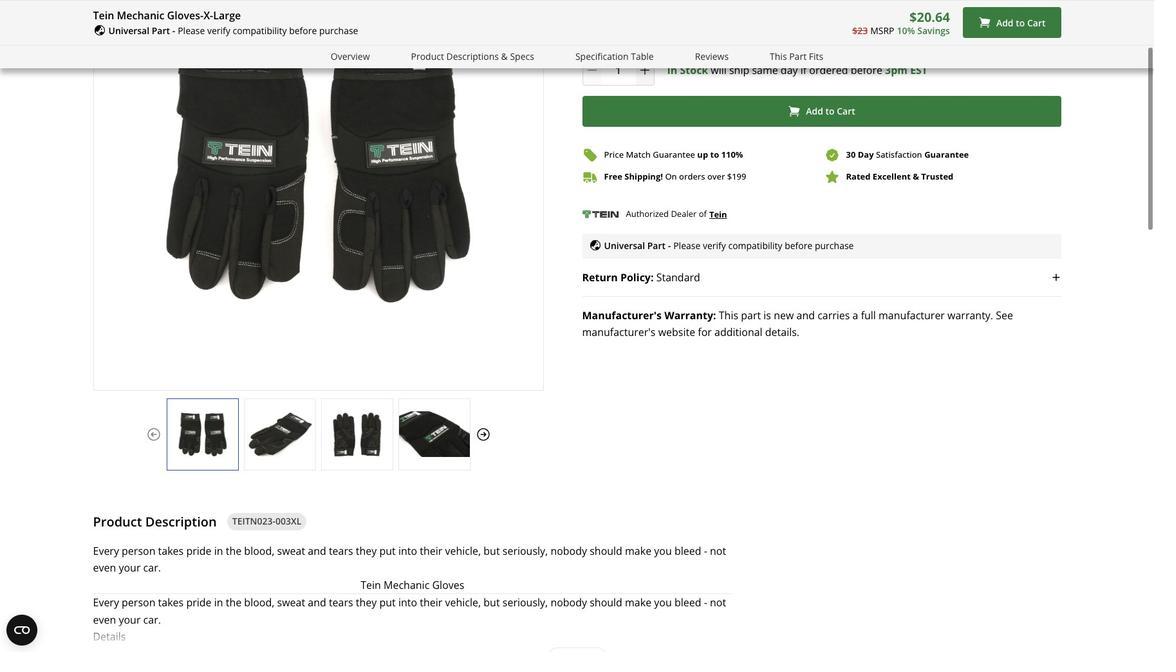 Task type: vqa. For each thing, say whether or not it's contained in the screenshot.
the top Part
yes



Task type: locate. For each thing, give the bounding box(es) containing it.
0 vertical spatial product
[[411, 50, 444, 62]]

0 vertical spatial every
[[93, 544, 119, 558]]

1 put from the top
[[379, 544, 396, 558]]

1 horizontal spatial to
[[826, 105, 835, 117]]

they for tein
[[356, 544, 377, 558]]

2 tears from the top
[[329, 596, 353, 610]]

-
[[172, 24, 175, 37], [668, 239, 671, 252], [704, 544, 707, 558], [704, 596, 707, 610]]

this inside this part is new and carries a full manufacturer warranty. see manufacturer's website for additional details.
[[719, 308, 738, 322]]

2 you from the top
[[654, 596, 672, 610]]

1 vertical spatial you
[[654, 596, 672, 610]]

tears inside every person takes pride in the blood, sweat and tears they put into their vehicle, but seriously, nobody should make you bleed - not even your car. tein mechanic gloves
[[329, 544, 353, 558]]

your for every person takes pride in the blood, sweat and tears they put into their vehicle, but seriously, nobody should make you bleed - not even your car. tein mechanic gloves
[[119, 561, 141, 575]]

2 seriously, from the top
[[503, 596, 548, 610]]

mechanic
[[117, 8, 164, 23], [384, 578, 430, 592]]

0 vertical spatial you
[[654, 544, 672, 558]]

this for part
[[770, 50, 787, 62]]

sweat for tein
[[277, 544, 305, 558]]

1 seriously, from the top
[[503, 544, 548, 558]]

your inside every person takes pride in the blood, sweat and tears they put into their vehicle, but seriously, nobody should make you bleed - not even your car. details
[[119, 613, 141, 627]]

0 vertical spatial nobody
[[551, 544, 587, 558]]

1 vertical spatial their
[[420, 596, 442, 610]]

sweat inside every person takes pride in the blood, sweat and tears they put into their vehicle, but seriously, nobody should make you bleed - not even your car. details
[[277, 596, 305, 610]]

1 you from the top
[[654, 544, 672, 558]]

1 into from the top
[[398, 544, 417, 558]]

compatibility
[[233, 24, 287, 37], [728, 239, 782, 252]]

1 vertical spatial the
[[226, 596, 242, 610]]

takes inside every person takes pride in the blood, sweat and tears they put into their vehicle, but seriously, nobody should make you bleed - not even your car. tein mechanic gloves
[[158, 544, 184, 558]]

make inside every person takes pride in the blood, sweat and tears they put into their vehicle, but seriously, nobody should make you bleed - not even your car. details
[[625, 596, 652, 610]]

2 blood, from the top
[[244, 596, 274, 610]]

0 vertical spatial blood,
[[244, 544, 274, 558]]

make inside every person takes pride in the blood, sweat and tears they put into their vehicle, but seriously, nobody should make you bleed - not even your car. tein mechanic gloves
[[625, 544, 652, 558]]

please down dealer
[[673, 239, 701, 252]]

& left the "trusted"
[[913, 171, 919, 182]]

teitn023-003xl
[[232, 515, 302, 527]]

0 horizontal spatial this
[[719, 308, 738, 322]]

their inside every person takes pride in the blood, sweat and tears they put into their vehicle, but seriously, nobody should make you bleed - not even your car. tein mechanic gloves
[[420, 544, 442, 558]]

1 they from the top
[[356, 544, 377, 558]]

pride inside every person takes pride in the blood, sweat and tears they put into their vehicle, but seriously, nobody should make you bleed - not even your car. tein mechanic gloves
[[186, 544, 211, 558]]

2 they from the top
[[356, 596, 377, 610]]

1 not from the top
[[710, 544, 726, 558]]

1 vertical spatial tears
[[329, 596, 353, 610]]

their down gloves
[[420, 596, 442, 610]]

their up gloves
[[420, 544, 442, 558]]

msrp right on
[[721, 3, 746, 15]]

0 horizontal spatial purchase
[[319, 24, 358, 37]]

2 vertical spatial tein
[[361, 578, 381, 592]]

1 vehicle, from the top
[[445, 544, 481, 558]]

1 horizontal spatial please
[[673, 239, 701, 252]]

2 make from the top
[[625, 596, 652, 610]]

orders
[[679, 171, 705, 182]]

2 bleed from the top
[[675, 596, 701, 610]]

car. for every person takes pride in the blood, sweat and tears they put into their vehicle, but seriously, nobody should make you bleed - not even your car. tein mechanic gloves
[[143, 561, 161, 575]]

not inside every person takes pride in the blood, sweat and tears they put into their vehicle, but seriously, nobody should make you bleed - not even your car. details
[[710, 596, 726, 610]]

0 vertical spatial but
[[484, 544, 500, 558]]

2 car. from the top
[[143, 613, 161, 627]]

x-
[[204, 8, 213, 23]]

this inside this part fits link
[[770, 50, 787, 62]]

1 takes from the top
[[158, 544, 184, 558]]

tears inside every person takes pride in the blood, sweat and tears they put into their vehicle, but seriously, nobody should make you bleed - not even your car. details
[[329, 596, 353, 610]]

1 vertical spatial they
[[356, 596, 377, 610]]

vehicle, inside every person takes pride in the blood, sweat and tears they put into their vehicle, but seriously, nobody should make you bleed - not even your car. details
[[445, 596, 481, 610]]

1 vertical spatial verify
[[703, 239, 726, 252]]

1 horizontal spatial cart
[[1027, 16, 1046, 29]]

should for every person takes pride in the blood, sweat and tears they put into their vehicle, but seriously, nobody should make you bleed - not even your car. tein mechanic gloves
[[590, 544, 622, 558]]

tears for details
[[329, 596, 353, 610]]

0 vertical spatial tein
[[93, 8, 114, 23]]

0 vertical spatial in
[[214, 544, 223, 558]]

overview
[[331, 50, 370, 62]]

to for top "add to cart" button
[[1016, 16, 1025, 29]]

tein inside the authorized dealer of tein
[[709, 209, 727, 220]]

into inside every person takes pride in the blood, sweat and tears they put into their vehicle, but seriously, nobody should make you bleed - not even your car. tein mechanic gloves
[[398, 544, 417, 558]]

authorized
[[626, 208, 669, 220]]

30
[[846, 149, 856, 161]]

1 horizontal spatial guarantee
[[924, 149, 969, 161]]

ordered
[[809, 63, 848, 77]]

110%
[[721, 149, 743, 161]]

0 horizontal spatial guarantee
[[653, 149, 695, 161]]

&
[[501, 50, 508, 62], [913, 171, 919, 182]]

car.
[[143, 561, 161, 575], [143, 613, 161, 627]]

ship
[[729, 63, 749, 77]]

0 horizontal spatial cart
[[837, 105, 855, 117]]

0 vertical spatial add to cart
[[996, 16, 1046, 29]]

car. inside every person takes pride in the blood, sweat and tears they put into their vehicle, but seriously, nobody should make you bleed - not even your car. tein mechanic gloves
[[143, 561, 161, 575]]

large
[[213, 8, 241, 23]]

bleed inside every person takes pride in the blood, sweat and tears they put into their vehicle, but seriously, nobody should make you bleed - not even your car. details
[[675, 596, 701, 610]]

your up details at the left
[[119, 613, 141, 627]]

add to cart button
[[963, 7, 1061, 38], [582, 96, 1061, 127]]

every inside every person takes pride in the blood, sweat and tears they put into their vehicle, but seriously, nobody should make you bleed - not even your car. tein mechanic gloves
[[93, 544, 119, 558]]

excellent
[[873, 171, 911, 182]]

every for every person takes pride in the blood, sweat and tears they put into their vehicle, but seriously, nobody should make you bleed - not even your car. details
[[93, 596, 119, 610]]

person inside every person takes pride in the blood, sweat and tears they put into their vehicle, but seriously, nobody should make you bleed - not even your car. tein mechanic gloves
[[122, 544, 155, 558]]

not inside every person takes pride in the blood, sweat and tears they put into their vehicle, but seriously, nobody should make you bleed - not even your car. tein mechanic gloves
[[710, 544, 726, 558]]

and for every person takes pride in the blood, sweat and tears they put into their vehicle, but seriously, nobody should make you bleed - not even your car. details
[[308, 596, 326, 610]]

0 horizontal spatial please
[[178, 24, 205, 37]]

4 teitn023-003xl tein mechanic gloves-x-large, image from the left
[[399, 411, 470, 457]]

1 bleed from the top
[[675, 544, 701, 558]]

0 vertical spatial universal
[[108, 24, 149, 37]]

add for bottommost "add to cart" button
[[806, 105, 823, 117]]

0 vertical spatial msrp
[[721, 3, 746, 15]]

reviews link
[[695, 49, 729, 64]]

2 sweat from the top
[[277, 596, 305, 610]]

every person takes pride in the blood, sweat and tears they put into their vehicle, but seriously, nobody should make you bleed - not even your car. tein mechanic gloves
[[93, 544, 726, 592]]

0 vertical spatial universal part - please verify compatibility before purchase
[[108, 24, 358, 37]]

every down product description
[[93, 544, 119, 558]]

not
[[710, 544, 726, 558], [710, 596, 726, 610]]

msrp right $23
[[870, 25, 894, 37]]

this part fits
[[770, 50, 823, 62]]

cart
[[1027, 16, 1046, 29], [837, 105, 855, 117]]

2 every from the top
[[93, 596, 119, 610]]

universal up the policy:
[[604, 239, 645, 252]]

they inside every person takes pride in the blood, sweat and tears they put into their vehicle, but seriously, nobody should make you bleed - not even your car. details
[[356, 596, 377, 610]]

carries
[[818, 308, 850, 322]]

this up additional
[[719, 308, 738, 322]]

1 but from the top
[[484, 544, 500, 558]]

sweat inside every person takes pride in the blood, sweat and tears they put into their vehicle, but seriously, nobody should make you bleed - not even your car. tein mechanic gloves
[[277, 544, 305, 558]]

their for details
[[420, 596, 442, 610]]

1 sweat from the top
[[277, 544, 305, 558]]

1 vertical spatial mechanic
[[384, 578, 430, 592]]

0 vertical spatial even
[[93, 561, 116, 575]]

0 vertical spatial they
[[356, 544, 377, 558]]

verify
[[207, 24, 230, 37], [703, 239, 726, 252]]

2 person from the top
[[122, 596, 155, 610]]

specification
[[575, 50, 629, 62]]

should inside every person takes pride in the blood, sweat and tears they put into their vehicle, but seriously, nobody should make you bleed - not even your car. details
[[590, 596, 622, 610]]

0 vertical spatial your
[[119, 561, 141, 575]]

but inside every person takes pride in the blood, sweat and tears they put into their vehicle, but seriously, nobody should make you bleed - not even your car. tein mechanic gloves
[[484, 544, 500, 558]]

- inside every person takes pride in the blood, sweat and tears they put into their vehicle, but seriously, nobody should make you bleed - not even your car. details
[[704, 596, 707, 610]]

website
[[658, 325, 695, 339]]

warranty.
[[948, 308, 993, 322]]

person
[[122, 544, 155, 558], [122, 596, 155, 610]]

1 vertical spatial not
[[710, 596, 726, 610]]

1 every from the top
[[93, 544, 119, 558]]

the inside every person takes pride in the blood, sweat and tears they put into their vehicle, but seriously, nobody should make you bleed - not even your car. tein mechanic gloves
[[226, 544, 242, 558]]

put
[[379, 544, 396, 558], [379, 596, 396, 610]]

1 horizontal spatial product
[[411, 50, 444, 62]]

and inside every person takes pride in the blood, sweat and tears they put into their vehicle, but seriously, nobody should make you bleed - not even your car. tein mechanic gloves
[[308, 544, 326, 558]]

takes
[[158, 544, 184, 558], [158, 596, 184, 610]]

pride inside every person takes pride in the blood, sweat and tears they put into their vehicle, but seriously, nobody should make you bleed - not even your car. details
[[186, 596, 211, 610]]

1 vertical spatial pride
[[186, 596, 211, 610]]

1 vertical spatial sweat
[[277, 596, 305, 610]]

you for every person takes pride in the blood, sweat and tears they put into their vehicle, but seriously, nobody should make you bleed - not even your car. details
[[654, 596, 672, 610]]

- inside every person takes pride in the blood, sweat and tears they put into their vehicle, but seriously, nobody should make you bleed - not even your car. tein mechanic gloves
[[704, 544, 707, 558]]

open widget image
[[6, 615, 37, 646]]

1 vertical spatial universal part - please verify compatibility before purchase
[[604, 239, 854, 252]]

product left description at left bottom
[[93, 513, 142, 530]]

2 should from the top
[[590, 596, 622, 610]]

10%
[[897, 25, 915, 37]]

their inside every person takes pride in the blood, sweat and tears they put into their vehicle, but seriously, nobody should make you bleed - not even your car. details
[[420, 596, 442, 610]]

this up day
[[770, 50, 787, 62]]

to for bottommost "add to cart" button
[[826, 105, 835, 117]]

0 vertical spatial vehicle,
[[445, 544, 481, 558]]

you inside every person takes pride in the blood, sweat and tears they put into their vehicle, but seriously, nobody should make you bleed - not even your car. tein mechanic gloves
[[654, 544, 672, 558]]

seriously, for every person takes pride in the blood, sweat and tears they put into their vehicle, but seriously, nobody should make you bleed - not even your car. tein mechanic gloves
[[503, 544, 548, 558]]

nobody inside every person takes pride in the blood, sweat and tears they put into their vehicle, but seriously, nobody should make you bleed - not even your car. details
[[551, 596, 587, 610]]

seriously, inside every person takes pride in the blood, sweat and tears they put into their vehicle, but seriously, nobody should make you bleed - not even your car. tein mechanic gloves
[[503, 544, 548, 558]]

1 their from the top
[[420, 544, 442, 558]]

1 vertical spatial nobody
[[551, 596, 587, 610]]

1 car. from the top
[[143, 561, 161, 575]]

your down product description
[[119, 561, 141, 575]]

0 vertical spatial seriously,
[[503, 544, 548, 558]]

2 not from the top
[[710, 596, 726, 610]]

1 horizontal spatial compatibility
[[728, 239, 782, 252]]

0 vertical spatial please
[[178, 24, 205, 37]]

1 horizontal spatial add to cart
[[996, 16, 1046, 29]]

1 horizontal spatial mechanic
[[384, 578, 430, 592]]

1 make from the top
[[625, 544, 652, 558]]

put inside every person takes pride in the blood, sweat and tears they put into their vehicle, but seriously, nobody should make you bleed - not even your car. tein mechanic gloves
[[379, 544, 396, 558]]

pride for every person takes pride in the blood, sweat and tears they put into their vehicle, but seriously, nobody should make you bleed - not even your car. details
[[186, 596, 211, 610]]

please
[[178, 24, 205, 37], [673, 239, 701, 252]]

bleed for every person takes pride in the blood, sweat and tears they put into their vehicle, but seriously, nobody should make you bleed - not even your car. details
[[675, 596, 701, 610]]

1 tears from the top
[[329, 544, 353, 558]]

0 horizontal spatial product
[[93, 513, 142, 530]]

verify down tein link
[[703, 239, 726, 252]]

None number field
[[582, 55, 654, 86]]

but
[[484, 544, 500, 558], [484, 596, 500, 610]]

1 horizontal spatial purchase
[[815, 239, 854, 252]]

cart for bottommost "add to cart" button
[[837, 105, 855, 117]]

into
[[398, 544, 417, 558], [398, 596, 417, 610]]

blood, inside every person takes pride in the blood, sweat and tears they put into their vehicle, but seriously, nobody should make you bleed - not even your car. tein mechanic gloves
[[244, 544, 274, 558]]

2 in from the top
[[214, 596, 223, 610]]

car. inside every person takes pride in the blood, sweat and tears they put into their vehicle, but seriously, nobody should make you bleed - not even your car. details
[[143, 613, 161, 627]]

full
[[861, 308, 876, 322]]

details.
[[765, 325, 800, 339]]

2 their from the top
[[420, 596, 442, 610]]

1 blood, from the top
[[244, 544, 274, 558]]

before
[[289, 24, 317, 37], [851, 63, 883, 77], [785, 239, 813, 252]]

2 vertical spatial part
[[647, 239, 666, 252]]

even inside every person takes pride in the blood, sweat and tears they put into their vehicle, but seriously, nobody should make you bleed - not even your car. tein mechanic gloves
[[93, 561, 116, 575]]

even
[[93, 561, 116, 575], [93, 613, 116, 627]]

1 vertical spatial make
[[625, 596, 652, 610]]

0 horizontal spatial msrp
[[721, 3, 746, 15]]

product
[[411, 50, 444, 62], [93, 513, 142, 530]]

pride
[[186, 544, 211, 558], [186, 596, 211, 610]]

0 vertical spatial compatibility
[[233, 24, 287, 37]]

0 horizontal spatial add to cart
[[806, 105, 855, 117]]

and inside every person takes pride in the blood, sweat and tears they put into their vehicle, but seriously, nobody should make you bleed - not even your car. details
[[308, 596, 326, 610]]

part
[[152, 24, 170, 37], [789, 50, 807, 62], [647, 239, 666, 252]]

2 vertical spatial to
[[710, 149, 719, 161]]

1 vertical spatial but
[[484, 596, 500, 610]]

vehicle, down gloves
[[445, 596, 481, 610]]

decrement image
[[585, 64, 598, 77]]

1 horizontal spatial &
[[913, 171, 919, 182]]

0 vertical spatial add
[[996, 16, 1014, 29]]

0 vertical spatial bleed
[[675, 544, 701, 558]]

1 pride from the top
[[186, 544, 211, 558]]

1 vertical spatial into
[[398, 596, 417, 610]]

2 nobody from the top
[[551, 596, 587, 610]]

1 vertical spatial your
[[119, 613, 141, 627]]

their for tein
[[420, 544, 442, 558]]

in for tein
[[214, 544, 223, 558]]

part down authorized
[[647, 239, 666, 252]]

2 horizontal spatial before
[[851, 63, 883, 77]]

not for every person takes pride in the blood, sweat and tears they put into their vehicle, but seriously, nobody should make you bleed - not even your car. tein mechanic gloves
[[710, 544, 726, 558]]

person inside every person takes pride in the blood, sweat and tears they put into their vehicle, but seriously, nobody should make you bleed - not even your car. details
[[122, 596, 155, 610]]

vehicle, up gloves
[[445, 544, 481, 558]]

1 vertical spatial in
[[214, 596, 223, 610]]

your inside every person takes pride in the blood, sweat and tears they put into their vehicle, but seriously, nobody should make you bleed - not even your car. tein mechanic gloves
[[119, 561, 141, 575]]

& for excellent
[[913, 171, 919, 182]]

nobody inside every person takes pride in the blood, sweat and tears they put into their vehicle, but seriously, nobody should make you bleed - not even your car. tein mechanic gloves
[[551, 544, 587, 558]]

in inside every person takes pride in the blood, sweat and tears they put into their vehicle, but seriously, nobody should make you bleed - not even your car. tein mechanic gloves
[[214, 544, 223, 558]]

every inside every person takes pride in the blood, sweat and tears they put into their vehicle, but seriously, nobody should make you bleed - not even your car. details
[[93, 596, 119, 610]]

2 takes from the top
[[158, 596, 184, 610]]

2 but from the top
[[484, 596, 500, 610]]

msrp inside $20.64 $23 msrp 10% savings
[[870, 25, 894, 37]]

even for every person takes pride in the blood, sweat and tears they put into their vehicle, but seriously, nobody should make you bleed - not even your car. tein mechanic gloves
[[93, 561, 116, 575]]

please down gloves-
[[178, 24, 205, 37]]

0 horizontal spatial to
[[710, 149, 719, 161]]

tein mechanic gloves-x-large
[[93, 8, 241, 23]]

additional
[[715, 325, 763, 339]]

1 vertical spatial should
[[590, 596, 622, 610]]

product description
[[93, 513, 217, 530]]

& left specs
[[501, 50, 508, 62]]

save $2.36 on msrp (10%)
[[660, 3, 772, 15]]

2 put from the top
[[379, 596, 396, 610]]

1 even from the top
[[93, 561, 116, 575]]

nobody
[[551, 544, 587, 558], [551, 596, 587, 610]]

2 guarantee from the left
[[924, 149, 969, 161]]

0 vertical spatial make
[[625, 544, 652, 558]]

bleed
[[675, 544, 701, 558], [675, 596, 701, 610]]

2 even from the top
[[93, 613, 116, 627]]

0 horizontal spatial tein
[[93, 8, 114, 23]]

0 horizontal spatial add
[[806, 105, 823, 117]]

seriously, for every person takes pride in the blood, sweat and tears they put into their vehicle, but seriously, nobody should make you bleed - not even your car. details
[[503, 596, 548, 610]]

bleed inside every person takes pride in the blood, sweat and tears they put into their vehicle, but seriously, nobody should make you bleed - not even your car. tein mechanic gloves
[[675, 544, 701, 558]]

every
[[93, 544, 119, 558], [93, 596, 119, 610]]

every up details at the left
[[93, 596, 119, 610]]

blood,
[[244, 544, 274, 558], [244, 596, 274, 610]]

0 horizontal spatial universal
[[108, 24, 149, 37]]

1 the from the top
[[226, 544, 242, 558]]

1 horizontal spatial msrp
[[870, 25, 894, 37]]

on
[[665, 171, 677, 182]]

part up the in stock will ship same day if ordered before 3pm est
[[789, 50, 807, 62]]

1 nobody from the top
[[551, 544, 587, 558]]

sweat
[[277, 544, 305, 558], [277, 596, 305, 610]]

even inside every person takes pride in the blood, sweat and tears they put into their vehicle, but seriously, nobody should make you bleed - not even your car. details
[[93, 613, 116, 627]]

1 person from the top
[[122, 544, 155, 558]]

003xl
[[276, 515, 302, 527]]

takes for every person takes pride in the blood, sweat and tears they put into their vehicle, but seriously, nobody should make you bleed - not even your car. details
[[158, 596, 184, 610]]

product descriptions & specs
[[411, 50, 534, 62]]

go to right image image
[[475, 426, 491, 442]]

into for details
[[398, 596, 417, 610]]

pride for every person takes pride in the blood, sweat and tears they put into their vehicle, but seriously, nobody should make you bleed - not even your car. tein mechanic gloves
[[186, 544, 211, 558]]

2 vertical spatial before
[[785, 239, 813, 252]]

0 vertical spatial put
[[379, 544, 396, 558]]

1 vertical spatial even
[[93, 613, 116, 627]]

put for details
[[379, 596, 396, 610]]

teitn023-003xl tein mechanic gloves-x-large, image
[[167, 411, 238, 457], [244, 411, 315, 457], [322, 411, 392, 457], [399, 411, 470, 457]]

into inside every person takes pride in the blood, sweat and tears they put into their vehicle, but seriously, nobody should make you bleed - not even your car. details
[[398, 596, 417, 610]]

0 vertical spatial this
[[770, 50, 787, 62]]

in inside every person takes pride in the blood, sweat and tears they put into their vehicle, but seriously, nobody should make you bleed - not even your car. details
[[214, 596, 223, 610]]

2 your from the top
[[119, 613, 141, 627]]

1 in from the top
[[214, 544, 223, 558]]

you
[[654, 544, 672, 558], [654, 596, 672, 610]]

universal part - please verify compatibility before purchase down large
[[108, 24, 358, 37]]

warranty:
[[664, 308, 716, 322]]

universal part - please verify compatibility before purchase down tein link
[[604, 239, 854, 252]]

takes inside every person takes pride in the blood, sweat and tears they put into their vehicle, but seriously, nobody should make you bleed - not even your car. details
[[158, 596, 184, 610]]

seriously, inside every person takes pride in the blood, sweat and tears they put into their vehicle, but seriously, nobody should make you bleed - not even your car. details
[[503, 596, 548, 610]]

put inside every person takes pride in the blood, sweat and tears they put into their vehicle, but seriously, nobody should make you bleed - not even your car. details
[[379, 596, 396, 610]]

0 vertical spatial car.
[[143, 561, 161, 575]]

the for details
[[226, 596, 242, 610]]

the inside every person takes pride in the blood, sweat and tears they put into their vehicle, but seriously, nobody should make you bleed - not even your car. details
[[226, 596, 242, 610]]

0 vertical spatial to
[[1016, 16, 1025, 29]]

2 vertical spatial and
[[308, 596, 326, 610]]

msrp
[[721, 3, 746, 15], [870, 25, 894, 37]]

0 horizontal spatial before
[[289, 24, 317, 37]]

0 vertical spatial the
[[226, 544, 242, 558]]

tears for tein
[[329, 544, 353, 558]]

2 horizontal spatial tein
[[709, 209, 727, 220]]

in for details
[[214, 596, 223, 610]]

every for every person takes pride in the blood, sweat and tears they put into their vehicle, but seriously, nobody should make you bleed - not even your car. tein mechanic gloves
[[93, 544, 119, 558]]

blood, inside every person takes pride in the blood, sweat and tears they put into their vehicle, but seriously, nobody should make you bleed - not even your car. details
[[244, 596, 274, 610]]

manufacturer's
[[582, 325, 656, 339]]

1 vertical spatial to
[[826, 105, 835, 117]]

2 pride from the top
[[186, 596, 211, 610]]

0 vertical spatial sweat
[[277, 544, 305, 558]]

tears
[[329, 544, 353, 558], [329, 596, 353, 610]]

1 should from the top
[[590, 544, 622, 558]]

1 vertical spatial please
[[673, 239, 701, 252]]

0 horizontal spatial part
[[152, 24, 170, 37]]

product descriptions & specs link
[[411, 49, 534, 64]]

1 vertical spatial seriously,
[[503, 596, 548, 610]]

this for part
[[719, 308, 738, 322]]

should
[[590, 544, 622, 558], [590, 596, 622, 610]]

tein
[[93, 8, 114, 23], [709, 209, 727, 220], [361, 578, 381, 592]]

they
[[356, 544, 377, 558], [356, 596, 377, 610]]

universal down tein mechanic gloves-x-large
[[108, 24, 149, 37]]

they inside every person takes pride in the blood, sweat and tears they put into their vehicle, but seriously, nobody should make you bleed - not even your car. tein mechanic gloves
[[356, 544, 377, 558]]

price
[[604, 149, 624, 161]]

you inside every person takes pride in the blood, sweat and tears they put into their vehicle, but seriously, nobody should make you bleed - not even your car. details
[[654, 596, 672, 610]]

0 vertical spatial their
[[420, 544, 442, 558]]

vehicle, inside every person takes pride in the blood, sweat and tears they put into their vehicle, but seriously, nobody should make you bleed - not even your car. tein mechanic gloves
[[445, 544, 481, 558]]

2 horizontal spatial part
[[789, 50, 807, 62]]

verify down large
[[207, 24, 230, 37]]

guarantee up free shipping! on orders over $199
[[653, 149, 695, 161]]

cart for top "add to cart" button
[[1027, 16, 1046, 29]]

seriously,
[[503, 544, 548, 558], [503, 596, 548, 610]]

part down tein mechanic gloves-x-large
[[152, 24, 170, 37]]

1 vertical spatial add
[[806, 105, 823, 117]]

mechanic up every person takes pride in the blood, sweat and tears they put into their vehicle, but seriously, nobody should make you bleed - not even your car. details
[[384, 578, 430, 592]]

product left descriptions
[[411, 50, 444, 62]]

but inside every person takes pride in the blood, sweat and tears they put into their vehicle, but seriously, nobody should make you bleed - not even your car. details
[[484, 596, 500, 610]]

1 vertical spatial add to cart button
[[582, 96, 1061, 127]]

2 into from the top
[[398, 596, 417, 610]]

1 vertical spatial blood,
[[244, 596, 274, 610]]

0 vertical spatial &
[[501, 50, 508, 62]]

2 the from the top
[[226, 596, 242, 610]]

1 vertical spatial put
[[379, 596, 396, 610]]

1 your from the top
[[119, 561, 141, 575]]

1 vertical spatial part
[[789, 50, 807, 62]]

should inside every person takes pride in the blood, sweat and tears they put into their vehicle, but seriously, nobody should make you bleed - not even your car. tein mechanic gloves
[[590, 544, 622, 558]]

2 vehicle, from the top
[[445, 596, 481, 610]]

person up details at the left
[[122, 596, 155, 610]]

1 vertical spatial person
[[122, 596, 155, 610]]

1 vertical spatial add to cart
[[806, 105, 855, 117]]

1 vertical spatial msrp
[[870, 25, 894, 37]]

guarantee up the "trusted"
[[924, 149, 969, 161]]

1 vertical spatial every
[[93, 596, 119, 610]]

the
[[226, 544, 242, 558], [226, 596, 242, 610]]

mechanic left gloves-
[[117, 8, 164, 23]]

person down product description
[[122, 544, 155, 558]]



Task type: describe. For each thing, give the bounding box(es) containing it.
policy:
[[620, 270, 654, 284]]

day
[[781, 63, 798, 77]]

add to cart for top "add to cart" button
[[996, 16, 1046, 29]]

rated
[[846, 171, 871, 182]]

return policy: standard
[[582, 270, 700, 284]]

nobody for every person takes pride in the blood, sweat and tears they put into their vehicle, but seriously, nobody should make you bleed - not even your car. tein mechanic gloves
[[551, 544, 587, 558]]

match
[[626, 149, 651, 161]]

shop pay image
[[839, 24, 892, 37]]

1 vertical spatial universal
[[604, 239, 645, 252]]

nobody for every person takes pride in the blood, sweat and tears they put into their vehicle, but seriously, nobody should make you bleed - not even your car. details
[[551, 596, 587, 610]]

not for every person takes pride in the blood, sweat and tears they put into their vehicle, but seriously, nobody should make you bleed - not even your car. details
[[710, 596, 726, 610]]

of
[[699, 208, 707, 220]]

3pm
[[885, 63, 908, 77]]

0 vertical spatial part
[[152, 24, 170, 37]]

person for every person takes pride in the blood, sweat and tears they put into their vehicle, but seriously, nobody should make you bleed - not even your car. details
[[122, 596, 155, 610]]

vehicle, for tein
[[445, 544, 481, 558]]

manufacturer's warranty:
[[582, 308, 716, 322]]

tein inside every person takes pride in the blood, sweat and tears they put into their vehicle, but seriously, nobody should make you bleed - not even your car. tein mechanic gloves
[[361, 578, 381, 592]]

sweat for details
[[277, 596, 305, 610]]

and for every person takes pride in the blood, sweat and tears they put into their vehicle, but seriously, nobody should make you bleed - not even your car. tein mechanic gloves
[[308, 544, 326, 558]]

1 horizontal spatial part
[[647, 239, 666, 252]]

$20.64 $23 msrp 10% savings
[[852, 8, 950, 37]]

fits
[[809, 50, 823, 62]]

if
[[801, 63, 807, 77]]

tein link
[[709, 207, 727, 221]]

table
[[631, 50, 654, 62]]

30 day satisfaction guarantee
[[846, 149, 969, 161]]

in
[[667, 63, 677, 77]]

vehicle, for details
[[445, 596, 481, 610]]

product for product description
[[93, 513, 142, 530]]

over
[[707, 171, 725, 182]]

manufacturer
[[879, 308, 945, 322]]

1 vertical spatial before
[[851, 63, 883, 77]]

stock
[[680, 63, 708, 77]]

& for descriptions
[[501, 50, 508, 62]]

you for every person takes pride in the blood, sweat and tears they put into their vehicle, but seriously, nobody should make you bleed - not even your car. tein mechanic gloves
[[654, 544, 672, 558]]

should for every person takes pride in the blood, sweat and tears they put into their vehicle, but seriously, nobody should make you bleed - not even your car. details
[[590, 596, 622, 610]]

description
[[145, 513, 217, 530]]

a
[[853, 308, 858, 322]]

gloves-
[[167, 8, 204, 23]]

takes for every person takes pride in the blood, sweat and tears they put into their vehicle, but seriously, nobody should make you bleed - not even your car. tein mechanic gloves
[[158, 544, 184, 558]]

this part is new and carries a full manufacturer warranty. see manufacturer's website for additional details.
[[582, 308, 1013, 339]]

shipping!
[[625, 171, 663, 182]]

1 vertical spatial purchase
[[815, 239, 854, 252]]

same
[[752, 63, 778, 77]]

make for every person takes pride in the blood, sweat and tears they put into their vehicle, but seriously, nobody should make you bleed - not even your car. tein mechanic gloves
[[625, 544, 652, 558]]

car. for every person takes pride in the blood, sweat and tears they put into their vehicle, but seriously, nobody should make you bleed - not even your car. details
[[143, 613, 161, 627]]

$199
[[727, 171, 746, 182]]

in stock will ship same day if ordered before 3pm est
[[667, 63, 928, 77]]

0 vertical spatial purchase
[[319, 24, 358, 37]]

put for tein
[[379, 544, 396, 558]]

est
[[910, 63, 928, 77]]

they for details
[[356, 596, 377, 610]]

tein image
[[582, 205, 618, 223]]

free
[[604, 171, 622, 182]]

make for every person takes pride in the blood, sweat and tears they put into their vehicle, but seriously, nobody should make you bleed - not even your car. details
[[625, 596, 652, 610]]

see
[[996, 308, 1013, 322]]

but for every person takes pride in the blood, sweat and tears they put into their vehicle, but seriously, nobody should make you bleed - not even your car. tein mechanic gloves
[[484, 544, 500, 558]]

teitn023-
[[232, 515, 276, 527]]

blood, for tein
[[244, 544, 274, 558]]

blood, for details
[[244, 596, 274, 610]]

day
[[858, 149, 874, 161]]

1 teitn023-003xl tein mechanic gloves-x-large, image from the left
[[167, 411, 238, 457]]

0 horizontal spatial compatibility
[[233, 24, 287, 37]]

specification table link
[[575, 49, 654, 64]]

$20.64
[[910, 8, 950, 26]]

save
[[660, 3, 680, 15]]

0 horizontal spatial verify
[[207, 24, 230, 37]]

part
[[741, 308, 761, 322]]

product for product descriptions & specs
[[411, 50, 444, 62]]

(10%)
[[748, 3, 772, 15]]

satisfaction
[[876, 149, 922, 161]]

1 horizontal spatial verify
[[703, 239, 726, 252]]

add to cart for bottommost "add to cart" button
[[806, 105, 855, 117]]

increment image
[[638, 64, 651, 77]]

1 vertical spatial compatibility
[[728, 239, 782, 252]]

overview link
[[331, 49, 370, 64]]

dealer
[[671, 208, 697, 220]]

even for every person takes pride in the blood, sweat and tears they put into their vehicle, but seriously, nobody should make you bleed - not even your car. details
[[93, 613, 116, 627]]

is
[[764, 308, 771, 322]]

0 vertical spatial mechanic
[[117, 8, 164, 23]]

specification table
[[575, 50, 654, 62]]

but for every person takes pride in the blood, sweat and tears they put into their vehicle, but seriously, nobody should make you bleed - not even your car. details
[[484, 596, 500, 610]]

return
[[582, 270, 618, 284]]

this part fits link
[[770, 49, 823, 64]]

price match guarantee up to 110%
[[604, 149, 743, 161]]

the for tein
[[226, 544, 242, 558]]

every person takes pride in the blood, sweat and tears they put into their vehicle, but seriously, nobody should make you bleed - not even your car. details
[[93, 596, 726, 644]]

manufacturer's
[[582, 308, 662, 322]]

standard
[[656, 270, 700, 284]]

descriptions
[[446, 50, 499, 62]]

will
[[711, 63, 727, 77]]

mechanic inside every person takes pride in the blood, sweat and tears they put into their vehicle, but seriously, nobody should make you bleed - not even your car. tein mechanic gloves
[[384, 578, 430, 592]]

person for every person takes pride in the blood, sweat and tears they put into their vehicle, but seriously, nobody should make you bleed - not even your car. tein mechanic gloves
[[122, 544, 155, 558]]

new
[[774, 308, 794, 322]]

savings
[[917, 25, 950, 37]]

rated excellent & trusted
[[846, 171, 954, 182]]

on
[[708, 3, 719, 15]]

$23
[[852, 25, 868, 37]]

details
[[93, 630, 126, 644]]

1 guarantee from the left
[[653, 149, 695, 161]]

3 teitn023-003xl tein mechanic gloves-x-large, image from the left
[[322, 411, 392, 457]]

add for top "add to cart" button
[[996, 16, 1014, 29]]

reviews
[[695, 50, 729, 62]]

authorized dealer of tein
[[626, 208, 727, 220]]

up
[[697, 149, 708, 161]]

0 horizontal spatial universal part - please verify compatibility before purchase
[[108, 24, 358, 37]]

your for every person takes pride in the blood, sweat and tears they put into their vehicle, but seriously, nobody should make you bleed - not even your car. details
[[119, 613, 141, 627]]

bleed for every person takes pride in the blood, sweat and tears they put into their vehicle, but seriously, nobody should make you bleed - not even your car. tein mechanic gloves
[[675, 544, 701, 558]]

0 vertical spatial add to cart button
[[963, 7, 1061, 38]]

for
[[698, 325, 712, 339]]

and inside this part is new and carries a full manufacturer warranty. see manufacturer's website for additional details.
[[797, 308, 815, 322]]

1 horizontal spatial universal part - please verify compatibility before purchase
[[604, 239, 854, 252]]

trusted
[[921, 171, 954, 182]]

specs
[[510, 50, 534, 62]]

gloves
[[432, 578, 464, 592]]

into for tein
[[398, 544, 417, 558]]

free shipping! on orders over $199
[[604, 171, 746, 182]]

2 teitn023-003xl tein mechanic gloves-x-large, image from the left
[[244, 411, 315, 457]]

$2.36
[[682, 3, 705, 15]]



